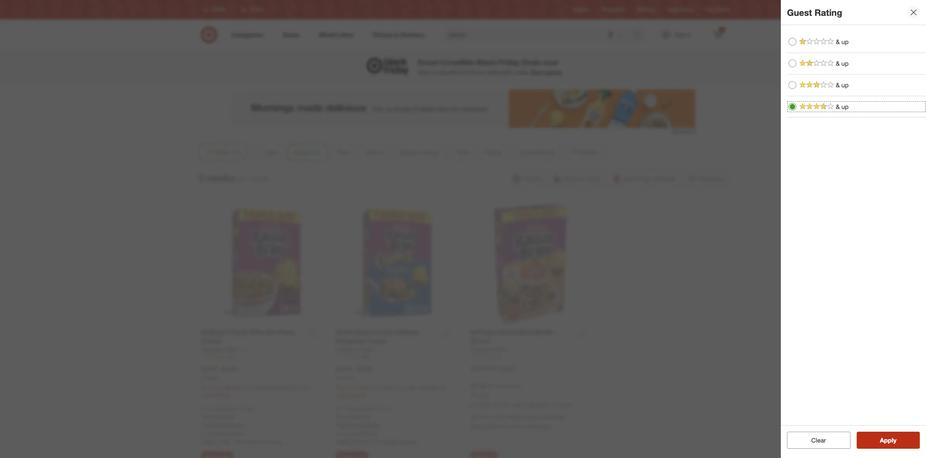 Task type: locate. For each thing, give the bounding box(es) containing it.
target circle
[[668, 7, 694, 13]]

1 horizontal spatial apply.
[[365, 422, 380, 429]]

it
[[481, 414, 484, 421]]

0 horizontal spatial $35
[[234, 406, 242, 412]]

2 stock from the left
[[342, 431, 355, 438]]

1 in from the left
[[201, 431, 206, 438]]

redcard link
[[637, 6, 655, 13]]

0 horizontal spatial 2
[[234, 439, 237, 446]]

3 up from the top
[[842, 81, 849, 89]]

sponsored
[[673, 129, 695, 134]]

1 horizontal spatial -
[[353, 366, 355, 373]]

1 horizontal spatial 2
[[369, 439, 372, 446]]

0 horizontal spatial -
[[218, 366, 220, 373]]

only for 1345
[[201, 406, 211, 412]]

$4.29 - $5.29 at pinole
[[201, 366, 237, 382], [336, 366, 372, 382]]

deals
[[487, 69, 500, 76]]

2
[[503, 423, 506, 430], [234, 439, 237, 446], [369, 439, 372, 446]]

shipping for 1283
[[348, 414, 369, 420]]

$5.29
[[222, 366, 237, 373], [357, 366, 372, 373], [471, 383, 486, 390]]

search button
[[631, 26, 649, 45]]

only
[[201, 406, 211, 412], [336, 406, 345, 412]]

0 horizontal spatial $5.29
[[222, 366, 237, 373]]

ready for 1283
[[336, 439, 351, 446]]

2 apply. from the left
[[365, 422, 380, 429]]

find stores link
[[706, 6, 730, 13]]

pinole
[[206, 376, 219, 382], [341, 376, 354, 382], [476, 393, 489, 399], [228, 431, 243, 438], [363, 431, 378, 438]]

0 horizontal spatial orders
[[243, 406, 256, 412]]

0 horizontal spatial within
[[218, 439, 232, 446]]

0 horizontal spatial only ships with $35 orders free shipping * * exclusions apply. in stock at  pinole ready within 2 hours with pickup
[[201, 406, 281, 446]]

0 vertical spatial & up radio
[[789, 38, 797, 46]]

2 shipping from the left
[[348, 414, 369, 420]]

2 free from the left
[[336, 414, 347, 420]]

2 $4.29 - $5.29 at pinole from the left
[[336, 366, 372, 382]]

1 horizontal spatial $4.29
[[336, 366, 351, 373]]

1 orders from the left
[[243, 406, 256, 412]]

shipping for 1345
[[213, 414, 234, 420]]

0 horizontal spatial shipping
[[213, 414, 234, 420]]

1 horizontal spatial free
[[336, 414, 347, 420]]

1 horizontal spatial shipping
[[348, 414, 369, 420]]

1345
[[225, 354, 236, 360]]

2 horizontal spatial within
[[488, 423, 502, 430]]

1 horizontal spatial exclusions apply. link
[[338, 422, 380, 429]]

1 ships from the left
[[212, 406, 223, 412]]

redcard
[[637, 7, 655, 13]]

within for 1345
[[218, 439, 232, 446]]

$4.29
[[201, 366, 216, 373], [336, 366, 351, 373]]

$5.29 ( $0.24 /ounce ) at pinole
[[471, 383, 520, 399]]

0 horizontal spatial apply.
[[230, 422, 245, 429]]

1 exclusions apply. link from the left
[[203, 422, 245, 429]]

2 horizontal spatial 2
[[503, 423, 506, 430]]

2 $35 from the left
[[369, 406, 376, 412]]

2 & up from the top
[[836, 60, 849, 67]]

-
[[218, 366, 220, 373], [353, 366, 355, 373]]

in for 1345
[[201, 431, 206, 438]]

2 horizontal spatial ready
[[471, 423, 486, 430]]

only ships with $35 orders free shipping * * exclusions apply. in stock at  pinole ready within 2 hours with pickup
[[201, 406, 281, 446], [336, 406, 416, 446]]

$4.29 - $5.29 at pinole down 1345 at the bottom
[[201, 366, 237, 382]]

4 up from the top
[[842, 103, 849, 111]]

4 & up from the top
[[836, 103, 849, 111]]

& up radio
[[789, 38, 797, 46], [789, 81, 797, 89]]

1 & up from the top
[[836, 38, 849, 46]]

only ships with $35 orders free shipping * * exclusions apply. in stock at  pinole ready within 2 hours with pickup for 1345
[[201, 406, 281, 446]]

up
[[842, 38, 849, 46], [842, 60, 849, 67], [842, 81, 849, 89], [842, 103, 849, 111]]

0 horizontal spatial exclusions apply. link
[[203, 422, 245, 429]]

only for 1283
[[336, 406, 345, 412]]

orders
[[243, 406, 256, 412], [378, 406, 391, 412]]

0 horizontal spatial in
[[201, 431, 206, 438]]

start
[[531, 69, 544, 76]]

2 for 1283
[[369, 439, 372, 446]]

1 horizontal spatial pickup
[[400, 439, 416, 446]]

1 horizontal spatial only ships with $35 orders free shipping * * exclusions apply. in stock at  pinole ready within 2 hours with pickup
[[336, 406, 416, 446]]

1 horizontal spatial hours
[[373, 439, 387, 446]]

0 horizontal spatial ready
[[201, 439, 217, 446]]

stock
[[207, 431, 220, 438], [342, 431, 355, 438]]

$35 for 1283
[[369, 406, 376, 412]]

in
[[201, 431, 206, 438], [336, 431, 340, 438]]

orders for 1283
[[378, 406, 391, 412]]

1 horizontal spatial ships
[[347, 406, 358, 412]]

2 - from the left
[[353, 366, 355, 373]]

2 exclusions from the left
[[338, 422, 364, 429]]

0 horizontal spatial ships
[[212, 406, 223, 412]]

1 exclusions from the left
[[203, 422, 229, 429]]

each
[[502, 69, 513, 76]]

friday
[[498, 58, 520, 67]]

within
[[488, 423, 502, 430], [218, 439, 232, 446], [353, 439, 367, 446]]

0 horizontal spatial pickup
[[265, 439, 281, 446]]

3 & up from the top
[[836, 81, 849, 89]]

pinole inside $5.29 ( $0.24 /ounce ) at pinole
[[476, 393, 489, 399]]

1 vertical spatial & up radio
[[789, 103, 797, 111]]

with
[[224, 406, 233, 412], [359, 406, 368, 412], [541, 414, 551, 421], [523, 423, 533, 430], [254, 439, 264, 446], [388, 439, 398, 446]]

0 horizontal spatial free
[[201, 414, 212, 420]]

1 apply. from the left
[[230, 422, 245, 429]]

(
[[487, 383, 489, 390]]

2 for 1345
[[234, 439, 237, 446]]

new
[[476, 69, 486, 76]]

1 $4.29 - $5.29 at pinole from the left
[[201, 366, 237, 382]]

0 vertical spatial & up radio
[[789, 60, 797, 67]]

2 $4.29 from the left
[[336, 366, 351, 373]]

2 orders from the left
[[378, 406, 391, 412]]

rating
[[815, 7, 842, 18]]

2 exclusions apply. link from the left
[[338, 422, 380, 429]]

2 only from the left
[[336, 406, 345, 412]]

2 horizontal spatial pickup
[[535, 423, 551, 430]]

now
[[543, 58, 558, 67]]

1 free from the left
[[201, 414, 212, 420]]

within for 1283
[[353, 439, 367, 446]]

"raisins"
[[247, 175, 269, 183]]

2 only ships with $35 orders free shipping * * exclusions apply. in stock at  pinole ready within 2 hours with pickup from the left
[[336, 406, 416, 446]]

$4.29 - $5.29 at pinole for 1283
[[336, 366, 372, 382]]

$5.29 left ( at the bottom right of page
[[471, 383, 486, 390]]

ready
[[471, 423, 486, 430], [201, 439, 217, 446], [336, 439, 351, 446]]

soon
[[493, 414, 505, 421]]

1 $4.29 from the left
[[201, 366, 216, 373]]

apply. for 1345
[[230, 422, 245, 429]]

1 link
[[709, 26, 726, 43]]

1 horizontal spatial in
[[336, 431, 340, 438]]

$5.29 down 1345 at the bottom
[[222, 366, 237, 373]]

0 horizontal spatial as
[[485, 414, 491, 421]]

as left 6pm
[[506, 414, 512, 421]]

ready for 1345
[[201, 439, 217, 446]]

weekly ad
[[602, 7, 624, 13]]

today
[[526, 414, 539, 421]]

1 horizontal spatial only
[[336, 406, 345, 412]]

1 as from the left
[[485, 414, 491, 421]]

$4.29 - $5.29 at pinole down 1283
[[336, 366, 372, 382]]

target
[[668, 7, 680, 13]]

pickup
[[535, 423, 551, 430], [265, 439, 281, 446], [400, 439, 416, 446]]

score
[[418, 58, 438, 67]]

exclusions apply. link
[[203, 422, 245, 429], [338, 422, 380, 429]]

exclusions for 1345
[[203, 422, 229, 429]]

weekly ad link
[[602, 6, 624, 13]]

weekly
[[602, 7, 617, 13]]

$5.29 inside $5.29 ( $0.24 /ounce ) at pinole
[[471, 383, 486, 390]]

0 horizontal spatial hours
[[238, 439, 252, 446]]

apply button
[[857, 433, 920, 450]]

1 horizontal spatial $5.29
[[357, 366, 372, 373]]

& up for second & up radio from the top of the 'guest rating' dialog on the right
[[836, 103, 849, 111]]

apply.
[[230, 422, 245, 429], [365, 422, 380, 429]]

1 horizontal spatial ready
[[336, 439, 351, 446]]

0 horizontal spatial exclusions
[[203, 422, 229, 429]]

only ships with $35 orders free shipping * * exclusions apply. in stock at  pinole ready within 2 hours with pickup for 1283
[[336, 406, 416, 446]]

*
[[234, 414, 236, 420], [369, 414, 371, 420], [201, 422, 203, 429], [336, 422, 338, 429]]

hours for 1345
[[238, 439, 252, 446]]

free
[[201, 414, 212, 420], [336, 414, 347, 420]]

get it as soon as 6pm today with shipt ready within 2 hours with pickup
[[471, 414, 565, 430]]

ships for 1345
[[212, 406, 223, 412]]

$5.29 down 1283
[[357, 366, 372, 373]]

1 only ships with $35 orders free shipping * * exclusions apply. in stock at  pinole ready within 2 hours with pickup from the left
[[201, 406, 281, 446]]

clear button
[[787, 433, 851, 450]]

1 horizontal spatial as
[[506, 414, 512, 421]]

2 & up radio from the top
[[789, 81, 797, 89]]

1 horizontal spatial stock
[[342, 431, 355, 438]]

1 horizontal spatial orders
[[378, 406, 391, 412]]

2 horizontal spatial $5.29
[[471, 383, 486, 390]]

ships
[[212, 406, 223, 412], [347, 406, 358, 412]]

1 stock from the left
[[207, 431, 220, 438]]

shipt
[[552, 414, 565, 421]]

0 horizontal spatial $4.29
[[201, 366, 216, 373]]

0 horizontal spatial stock
[[207, 431, 220, 438]]

exclusions
[[203, 422, 229, 429], [338, 422, 364, 429]]

ready inside get it as soon as 6pm today with shipt ready within 2 hours with pickup
[[471, 423, 486, 430]]

2 horizontal spatial hours
[[508, 423, 522, 430]]

week.
[[515, 69, 529, 76]]

1 & up radio from the top
[[789, 60, 797, 67]]

results
[[206, 173, 234, 183]]

guest rating
[[787, 7, 842, 18]]

1 $35 from the left
[[234, 406, 242, 412]]

1 shipping from the left
[[213, 414, 234, 420]]

1 - from the left
[[218, 366, 220, 373]]

target circle link
[[668, 6, 694, 13]]

as right it
[[485, 414, 491, 421]]

at
[[201, 376, 205, 382], [336, 376, 340, 382], [471, 393, 475, 399], [222, 431, 226, 438], [357, 431, 361, 438]]

2 in from the left
[[336, 431, 340, 438]]

1 horizontal spatial within
[[353, 439, 367, 446]]

1 & up radio from the top
[[789, 38, 797, 46]]

3
[[198, 173, 203, 183]]

0 horizontal spatial $4.29 - $5.29 at pinole
[[201, 366, 237, 382]]

exclusions apply. link for 1345
[[203, 422, 245, 429]]

&
[[836, 38, 840, 46], [836, 60, 840, 67], [460, 69, 464, 76], [836, 81, 840, 89], [836, 103, 840, 111]]

1 horizontal spatial $35
[[369, 406, 376, 412]]

59
[[495, 354, 500, 360]]

2 ships from the left
[[347, 406, 358, 412]]

1 horizontal spatial exclusions
[[338, 422, 364, 429]]

$35
[[234, 406, 242, 412], [369, 406, 376, 412]]

as
[[485, 414, 491, 421], [506, 414, 512, 421]]

1 vertical spatial & up radio
[[789, 81, 797, 89]]

1 horizontal spatial $4.29 - $5.29 at pinole
[[336, 366, 372, 382]]

shipping
[[213, 414, 234, 420], [348, 414, 369, 420]]

hours inside get it as soon as 6pm today with shipt ready within 2 hours with pickup
[[508, 423, 522, 430]]

2 as from the left
[[506, 414, 512, 421]]

1 only from the left
[[201, 406, 211, 412]]

& up
[[836, 38, 849, 46], [836, 60, 849, 67], [836, 81, 849, 89], [836, 103, 849, 111]]

0 horizontal spatial only
[[201, 406, 211, 412]]

stores
[[716, 7, 730, 13]]

hours for 1283
[[373, 439, 387, 446]]

pickup for 1345
[[265, 439, 281, 446]]

& up radio
[[789, 60, 797, 67], [789, 103, 797, 111]]

hours
[[508, 423, 522, 430], [238, 439, 252, 446], [373, 439, 387, 446]]

at inside $5.29 ( $0.24 /ounce ) at pinole
[[471, 393, 475, 399]]



Task type: vqa. For each thing, say whether or not it's contained in the screenshot.
hours
yes



Task type: describe. For each thing, give the bounding box(es) containing it.
$4.29 for 1283
[[336, 366, 351, 373]]

incredible
[[440, 58, 474, 67]]

2 & up radio from the top
[[789, 103, 797, 111]]

get
[[471, 414, 479, 421]]

within inside get it as soon as 6pm today with shipt ready within 2 hours with pickup
[[488, 423, 502, 430]]

free for 1345
[[201, 414, 212, 420]]

saving
[[545, 69, 562, 76]]

save
[[418, 69, 429, 76]]

circle
[[682, 7, 694, 13]]

)
[[519, 383, 520, 390]]

stock for 1345
[[207, 431, 220, 438]]

1 up from the top
[[842, 38, 849, 46]]

ad
[[619, 7, 624, 13]]

1283
[[360, 354, 370, 360]]

apply. for 1283
[[365, 422, 380, 429]]

orders for 1345
[[243, 406, 256, 412]]

stock for 1283
[[342, 431, 355, 438]]

guest
[[787, 7, 812, 18]]

$5.29 for 1345
[[222, 366, 237, 373]]

$4.29 for 1345
[[201, 366, 216, 373]]

exclusions for 1283
[[338, 422, 364, 429]]

1
[[721, 27, 723, 32]]

registry link
[[573, 6, 590, 13]]

$0.24
[[489, 383, 502, 390]]

free for 1283
[[336, 414, 347, 420]]

for
[[238, 175, 245, 183]]

search
[[631, 32, 649, 39]]

$5.29 for 1283
[[357, 366, 372, 373]]

on
[[431, 69, 437, 76]]

ships for 1283
[[347, 406, 358, 412]]

- for 1283
[[353, 366, 355, 373]]

find stores
[[706, 7, 730, 13]]

& up for 2nd & up radio from the bottom
[[836, 60, 849, 67]]

1283 link
[[336, 354, 456, 361]]

apply
[[880, 437, 897, 445]]

ebt
[[487, 366, 497, 372]]

find
[[465, 69, 474, 76]]

advertisement region
[[231, 89, 695, 128]]

registry
[[573, 7, 590, 13]]

guest rating dialog
[[781, 0, 926, 459]]

$35 for 1345
[[234, 406, 242, 412]]

What can we help you find? suggestions appear below search field
[[443, 26, 636, 43]]

/ounce
[[502, 383, 519, 390]]

& up for 1st & up option
[[836, 38, 849, 46]]

1345 link
[[201, 354, 321, 361]]

snap ebt eligible
[[471, 366, 515, 372]]

find
[[706, 7, 715, 13]]

3 results for "raisins"
[[198, 173, 269, 183]]

gifts
[[448, 69, 459, 76]]

snap
[[471, 366, 485, 372]]

2 inside get it as soon as 6pm today with shipt ready within 2 hours with pickup
[[503, 423, 506, 430]]

deals
[[522, 58, 541, 67]]

- for 1345
[[218, 366, 220, 373]]

exclusions apply. link for 1283
[[338, 422, 380, 429]]

pickup inside get it as soon as 6pm today with shipt ready within 2 hours with pickup
[[535, 423, 551, 430]]

pickup for 1283
[[400, 439, 416, 446]]

& up for 1st & up option from the bottom of the 'guest rating' dialog on the right
[[836, 81, 849, 89]]

$4.29 - $5.29 at pinole for 1345
[[201, 366, 237, 382]]

& inside score incredible black friday deals now save on top gifts & find new deals each week. start saving
[[460, 69, 464, 76]]

top
[[439, 69, 447, 76]]

2 up from the top
[[842, 60, 849, 67]]

eligible
[[498, 366, 515, 372]]

score incredible black friday deals now save on top gifts & find new deals each week. start saving
[[418, 58, 562, 76]]

59 link
[[471, 354, 590, 361]]

clear
[[812, 437, 826, 445]]

black
[[477, 58, 496, 67]]

in for 1283
[[336, 431, 340, 438]]

6pm
[[513, 414, 524, 421]]



